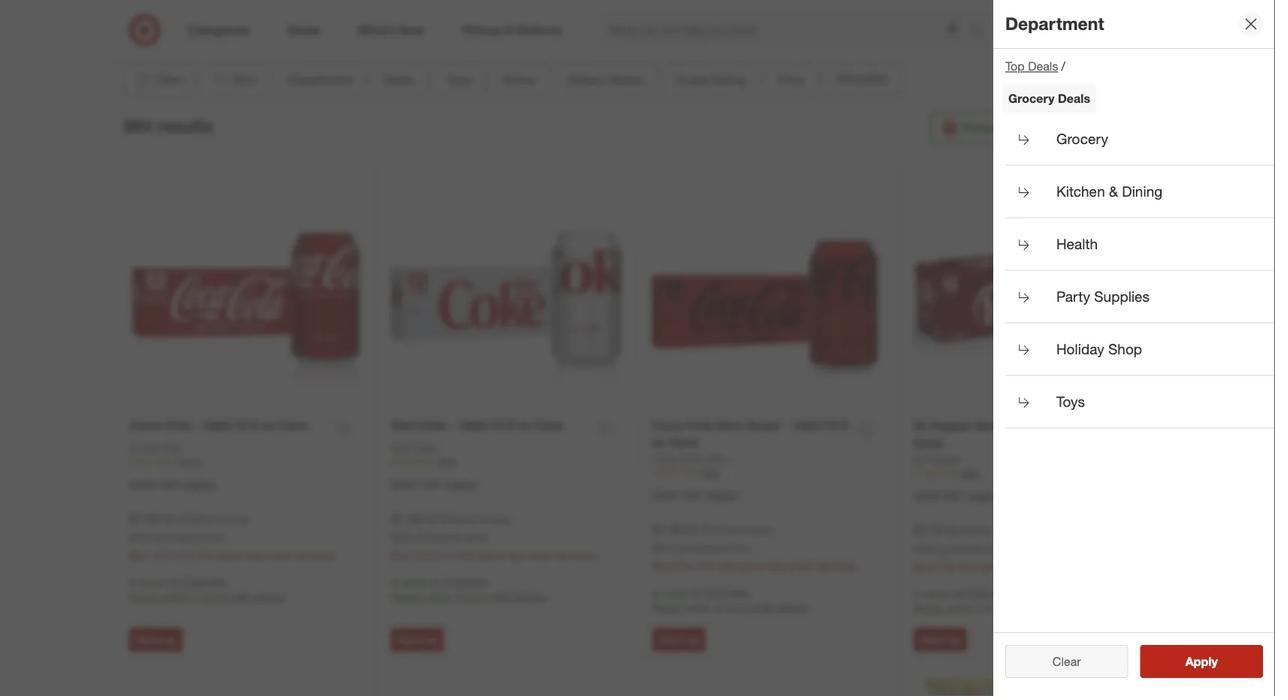 Task type: vqa. For each thing, say whether or not it's contained in the screenshot.
top Top
yes



Task type: locate. For each thing, give the bounding box(es) containing it.
zero for coca-cola zero
[[706, 452, 728, 465]]

snap ebt eligible for coca-cola zero sugar - 12pk/12 fl oz cans
[[652, 489, 739, 502]]

cola up coca-cola on the left bottom of page
[[164, 418, 190, 433]]

in for dr pepper soda - 12pk/12 fl oz cans
[[914, 587, 923, 600]]

hours
[[1125, 112, 1155, 126], [202, 591, 228, 604], [463, 591, 490, 604], [725, 602, 751, 615], [986, 602, 1013, 615]]

diet coke - 12pk/12 fl oz cans image
[[391, 177, 622, 408], [391, 177, 622, 408]]

deals inside button
[[384, 72, 414, 87]]

0 vertical spatial top
[[574, 35, 594, 50]]

3 up from the left
[[688, 635, 699, 646]]

2 inside ready within 2 hours columbia
[[1114, 112, 1121, 126]]

buy for coca-cola - 12pk/12 fl oz cans
[[129, 549, 148, 562]]

hours for coca-cola zero sugar - 12pk/12 fl oz cans
[[725, 602, 751, 615]]

$0.05 inside "$7.19 ( $0.05 /fluid ounce when purchased online buy 3 for $18 with same-day order services"
[[949, 524, 975, 538]]

grocery down grocery deals
[[1057, 131, 1109, 148]]

/fluid for coca-cola - 12pk/12 fl oz cans
[[190, 513, 213, 526]]

cans up dr pepper
[[914, 436, 943, 451]]

) for diet coke - 12pk/12 fl oz cans
[[507, 513, 510, 526]]

2 up from the left
[[427, 635, 438, 646]]

coca-
[[129, 418, 164, 433], [652, 418, 687, 433], [129, 442, 158, 455], [652, 452, 682, 465]]

at for coca-cola - 12pk/12 fl oz cans
[[169, 576, 178, 589]]

deals up guest
[[653, 1, 712, 27]]

order
[[267, 549, 292, 562], [528, 549, 553, 562], [790, 559, 815, 573], [1051, 560, 1076, 573]]

coke down diet coke - 12pk/12 fl oz cans link
[[413, 442, 437, 455]]

snap ebt eligible for diet coke - 12pk/12 fl oz cans
[[391, 479, 477, 492]]

0 vertical spatial top deals link
[[574, 35, 627, 50]]

1 horizontal spatial )
[[507, 513, 510, 526]]

pickup for coca-cola zero sugar - 12pk/12 fl oz cans
[[776, 602, 808, 615]]

diet coke link
[[391, 441, 437, 456]]

ebt down 1480 on the bottom of the page
[[683, 489, 703, 502]]

$18 for diet coke - 12pk/12 fl oz cans
[[436, 549, 453, 562]]

/ up needs
[[630, 35, 634, 50]]

columbia inside in stock at  columbia ready within 2 hours
[[966, 587, 1011, 600]]

0 horizontal spatial )
[[246, 513, 248, 526]]

ounce down "5692" link
[[478, 513, 507, 526]]

1 vertical spatial zero
[[706, 452, 728, 465]]

oz inside dr pepper soda - 12pk/12 fl oz cans
[[1075, 419, 1089, 434]]

within inside ready within 2 hours columbia
[[1080, 112, 1111, 126]]

pepper up 3091
[[928, 453, 962, 466]]

snap ebt eligible for coca-cola - 12pk/12 fl oz cans
[[129, 479, 216, 492]]

cans up "5692" link
[[534, 418, 564, 433]]

1 it from the left
[[157, 635, 163, 646]]

3 for coca-cola zero sugar - 12pk/12 fl oz cans
[[674, 559, 679, 573]]

3091
[[961, 468, 981, 479]]

884 results
[[124, 115, 213, 136]]

oz
[[261, 418, 275, 433], [517, 418, 531, 433], [1075, 419, 1089, 434], [652, 435, 666, 450]]

coca-cola - 12pk/12 fl oz cans image
[[129, 177, 361, 408], [129, 177, 361, 408]]

1 horizontal spatial top
[[1006, 59, 1025, 74]]

12pk/12 inside coca-cola zero sugar - 12pk/12 fl oz cans
[[792, 418, 838, 433]]

2 horizontal spatial $7.49
[[652, 522, 682, 537]]

for
[[159, 549, 172, 562], [421, 549, 433, 562], [682, 559, 695, 573], [944, 560, 957, 573]]

search button
[[963, 14, 999, 50]]

stock for diet coke - 12pk/12 fl oz cans
[[402, 576, 428, 589]]

rating
[[711, 72, 746, 87]]

for for coca-cola - 12pk/12 fl oz cans
[[159, 549, 172, 562]]

online
[[201, 532, 225, 543], [462, 532, 486, 543], [724, 542, 748, 554], [985, 543, 1009, 554]]

ready for dr pepper soda - 12pk/12 fl oz cans
[[914, 602, 944, 615]]

coca-cola zero
[[652, 452, 728, 465]]

health button
[[1006, 218, 1275, 271]]

2 dr from the top
[[914, 453, 925, 466]]

- inside dr pepper soda - 12pk/12 fl oz cans
[[1008, 419, 1013, 434]]

ready inside in stock at  columbia ready within 2 hours
[[914, 602, 944, 615]]

0 vertical spatial department
[[1006, 13, 1104, 34]]

$7.19 ( $0.05 /fluid ounce when purchased online buy 3 for $18 with same-day order services
[[914, 523, 1119, 573]]

2 pick from the left
[[398, 635, 416, 646]]

eligible down the 18442
[[183, 479, 216, 492]]

ebt for coca-cola - 12pk/12 fl oz cans
[[160, 479, 180, 492]]

columbia for coca-cola - 12pk/12 fl oz cans
[[181, 576, 226, 589]]

cola up the 18442
[[158, 442, 180, 455]]

) down "5692" link
[[507, 513, 510, 526]]

1 pick it up button from the left
[[129, 628, 183, 652]]

0 horizontal spatial in stock at  columbia ready within 2 hours with pickup
[[129, 576, 285, 604]]

deals left (884)
[[684, 35, 714, 50]]

columbia inside ready within 2 hours columbia
[[1059, 129, 1114, 143]]

/fluid for dr pepper soda - 12pk/12 fl oz cans
[[975, 524, 998, 538]]

2 horizontal spatial in stock at  columbia ready within 2 hours with pickup
[[652, 587, 808, 615]]

oz up coca-cola zero
[[652, 435, 666, 450]]

grocery button
[[1006, 113, 1275, 166]]

eligible down 1480 on the bottom of the page
[[706, 489, 739, 502]]

hours for diet coke - 12pk/12 fl oz cans
[[463, 591, 490, 604]]

guest rating
[[676, 72, 746, 87]]

/
[[567, 35, 571, 50], [630, 35, 634, 50], [1062, 59, 1066, 74]]

department inside dialog
[[1006, 13, 1104, 34]]

snap for dr pepper soda - 12pk/12 fl oz cans
[[914, 490, 942, 503]]

ready for diet coke - 12pk/12 fl oz cans
[[391, 591, 421, 604]]

fl
[[251, 418, 258, 433], [507, 418, 514, 433], [841, 418, 848, 433], [1065, 419, 1072, 434]]

1 vertical spatial coke
[[413, 442, 437, 455]]

snap for coca-cola - 12pk/12 fl oz cans
[[129, 479, 157, 492]]

top deals /
[[1006, 59, 1066, 74]]

it for diet coke - 12pk/12 fl oz cans
[[419, 635, 424, 646]]

in inside in stock at  columbia ready within 2 hours
[[914, 587, 923, 600]]

ebt for diet coke - 12pk/12 fl oz cans
[[422, 479, 441, 492]]

/fluid down the 18442
[[190, 513, 213, 526]]

/ up grocery deals
[[1062, 59, 1066, 74]]

snap up "$7.19"
[[914, 490, 942, 503]]

pick it up button for coca-cola zero sugar - 12pk/12 fl oz cans
[[652, 628, 706, 652]]

dr pepper soda - 12pk/12 fl oz cans image
[[914, 177, 1146, 409], [914, 177, 1146, 409]]

cola
[[164, 418, 190, 433], [687, 418, 714, 433], [158, 442, 180, 455], [682, 452, 703, 465]]

2 pick it up button from the left
[[391, 628, 444, 652]]

in for diet coke - 12pk/12 fl oz cans
[[391, 576, 399, 589]]

grocery inside button
[[1057, 131, 1109, 148]]

1 vertical spatial department
[[288, 72, 353, 87]]

oz up the 18442 link
[[261, 418, 275, 433]]

$7.49 down the diet coke link
[[391, 512, 420, 527]]

services
[[295, 549, 334, 562], [556, 549, 596, 562], [818, 559, 857, 573], [1079, 560, 1119, 573]]

2 horizontal spatial )
[[769, 524, 771, 537]]

pepper for dr pepper
[[928, 453, 962, 466]]

/ right target link
[[567, 35, 571, 50]]

zero
[[717, 418, 743, 433], [706, 452, 728, 465]]

0 vertical spatial coke
[[417, 418, 447, 433]]

within for coca-cola - 12pk/12 fl oz cans
[[162, 591, 190, 604]]

0 vertical spatial diet
[[391, 418, 414, 433]]

sugar
[[747, 418, 781, 433]]

for for diet coke - 12pk/12 fl oz cans
[[421, 549, 433, 562]]

$7.49 ( $0.05 /fluid ounce ) when purchased online buy 3 for $18 with same-day order services
[[129, 512, 334, 562], [391, 512, 596, 562], [652, 522, 857, 573]]

$0.05 right "$7.19"
[[949, 524, 975, 538]]

snap for coca-cola zero sugar - 12pk/12 fl oz cans
[[652, 489, 680, 502]]

2 it from the left
[[419, 635, 424, 646]]

3 pick from the left
[[659, 635, 678, 646]]

( down coca-cola zero link
[[685, 524, 687, 537]]

eligible down the 5692
[[444, 479, 477, 492]]

snap ebt eligible down 3091
[[914, 490, 1001, 503]]

snap ebt eligible down 1480 on the bottom of the page
[[652, 489, 739, 502]]

in stock at  columbia ready within 2 hours with pickup
[[129, 576, 285, 604], [391, 576, 546, 604], [652, 587, 808, 615]]

top deals link up grocery deals
[[1006, 59, 1059, 74]]

deals left type
[[384, 72, 414, 87]]

in
[[129, 576, 138, 589], [391, 576, 399, 589], [652, 587, 661, 600], [914, 587, 923, 600]]

$7.49 ( $0.05 /fluid ounce ) when purchased online buy 3 for $18 with same-day order services for coca-cola zero sugar - 12pk/12 fl oz cans
[[652, 522, 857, 573]]

/fluid down the 5692
[[452, 513, 475, 526]]

in for coca-cola - 12pk/12 fl oz cans
[[129, 576, 138, 589]]

2 horizontal spatial pickup
[[776, 602, 808, 615]]

1 vertical spatial top
[[1006, 59, 1025, 74]]

it for coca-cola - 12pk/12 fl oz cans
[[157, 635, 163, 646]]

pick it up button for dr pepper soda - 12pk/12 fl oz cans
[[914, 628, 967, 652]]

buy
[[129, 549, 148, 562], [391, 549, 409, 562], [652, 559, 671, 573], [914, 560, 932, 573]]

) down the 18442 link
[[246, 513, 248, 526]]

4 it from the left
[[942, 635, 947, 646]]

$7.49 down coca-cola link
[[129, 512, 159, 527]]

pick it up for coca-cola zero sugar - 12pk/12 fl oz cans
[[659, 635, 699, 646]]

1 vertical spatial top deals link
[[1006, 59, 1059, 74]]

top up grocery deals
[[1006, 59, 1025, 74]]

zero up 1480 on the bottom of the page
[[706, 452, 728, 465]]

2 horizontal spatial /
[[1062, 59, 1066, 74]]

- right soda
[[1008, 419, 1013, 434]]

coke
[[417, 418, 447, 433], [413, 442, 437, 455]]

1 horizontal spatial $7.49
[[391, 512, 420, 527]]

coca-cola
[[129, 442, 180, 455]]

ready for coca-cola - 12pk/12 fl oz cans
[[129, 591, 159, 604]]

in stock at  columbia ready within 2 hours with pickup for diet coke - 12pk/12 fl oz cans
[[391, 576, 546, 604]]

0 vertical spatial zero
[[717, 418, 743, 433]]

pick it up button for coca-cola - 12pk/12 fl oz cans
[[129, 628, 183, 652]]

2
[[1114, 112, 1121, 126], [193, 591, 199, 604], [454, 591, 460, 604], [716, 602, 722, 615], [977, 602, 983, 615]]

4 up from the left
[[950, 635, 961, 646]]

eligible for dr pepper soda - 12pk/12 fl oz cans
[[967, 490, 1001, 503]]

diet coke - 12pk/12 fl oz cans
[[391, 418, 564, 433]]

stock
[[141, 576, 167, 589], [402, 576, 428, 589], [664, 587, 690, 600], [925, 587, 951, 600]]

3 it from the left
[[680, 635, 686, 646]]

cans inside dr pepper soda - 12pk/12 fl oz cans
[[914, 436, 943, 451]]

snap down coca-cola zero link
[[652, 489, 680, 502]]

/fluid right "$7.19"
[[975, 524, 998, 538]]

up for dr pepper soda - 12pk/12 fl oz cans
[[950, 635, 961, 646]]

top
[[574, 35, 594, 50], [1006, 59, 1025, 74]]

$0.05 down 1480 on the bottom of the page
[[687, 524, 713, 537]]

when inside "$7.19 ( $0.05 /fluid ounce when purchased online buy 3 for $18 with same-day order services"
[[914, 543, 937, 554]]

$7.49 down coca-cola zero link
[[652, 522, 682, 537]]

grocery down top deals /
[[1009, 91, 1055, 106]]

( right "$7.19"
[[946, 524, 949, 538]]

deals
[[653, 1, 712, 27], [597, 35, 627, 50], [684, 35, 714, 50], [1028, 59, 1059, 74], [384, 72, 414, 87], [1058, 91, 1091, 106]]

top deals link up dietary needs
[[574, 35, 627, 50]]

( for diet coke - 12pk/12 fl oz cans
[[423, 513, 426, 526]]

$18
[[175, 549, 192, 562], [436, 549, 453, 562], [698, 559, 715, 573], [959, 560, 976, 573]]

hours inside ready within 2 hours columbia
[[1125, 112, 1155, 126]]

top deals link
[[574, 35, 627, 50], [1006, 59, 1059, 74]]

eligible down 3091
[[967, 490, 1001, 503]]

dr up "$7.19"
[[914, 453, 925, 466]]

18442 link
[[129, 456, 361, 469]]

0 horizontal spatial $7.49 ( $0.05 /fluid ounce ) when purchased online buy 3 for $18 with same-day order services
[[129, 512, 334, 562]]

pickup
[[253, 591, 285, 604], [515, 591, 546, 604], [776, 602, 808, 615]]

at
[[169, 576, 178, 589], [431, 576, 440, 589], [693, 587, 702, 600], [954, 587, 963, 600]]

1 vertical spatial diet
[[391, 442, 410, 455]]

snap down coca-cola link
[[129, 479, 157, 492]]

services inside "$7.19 ( $0.05 /fluid ounce when purchased online buy 3 for $18 with same-day order services"
[[1079, 560, 1119, 573]]

3 pick it up button from the left
[[652, 628, 706, 652]]

coca-cola zero sugar - 12pk/12 fl oz cans
[[652, 418, 848, 450]]

with
[[195, 549, 214, 562], [456, 549, 476, 562], [718, 559, 737, 573], [979, 560, 999, 573], [231, 591, 250, 604], [493, 591, 512, 604], [754, 602, 774, 615]]

0 vertical spatial dr
[[914, 419, 928, 434]]

day
[[247, 549, 264, 562], [508, 549, 525, 562], [770, 559, 787, 573], [1031, 560, 1048, 573]]

- right sugar
[[784, 418, 789, 433]]

2 diet from the top
[[391, 442, 410, 455]]

ebt down the 5692
[[422, 479, 441, 492]]

( for dr pepper soda - 12pk/12 fl oz cans
[[946, 524, 949, 538]]

ebt down the 18442
[[160, 479, 180, 492]]

stock inside in stock at  columbia ready within 2 hours
[[925, 587, 951, 600]]

$7.49 for coca-cola zero sugar - 12pk/12 fl oz cans
[[652, 522, 682, 537]]

columbia button
[[1059, 128, 1114, 145]]

grocery up needs
[[637, 35, 681, 50]]

eligible for coca-cola zero sugar - 12pk/12 fl oz cans
[[706, 489, 739, 502]]

pick for diet coke - 12pk/12 fl oz cans
[[398, 635, 416, 646]]

holiday
[[1057, 341, 1105, 358]]

( down the diet coke link
[[423, 513, 426, 526]]

0 horizontal spatial /
[[567, 35, 571, 50]]

same-
[[217, 549, 247, 562], [479, 549, 508, 562], [740, 559, 770, 573], [1002, 560, 1031, 573]]

within for coca-cola zero sugar - 12pk/12 fl oz cans
[[685, 602, 713, 615]]

within inside in stock at  columbia ready within 2 hours
[[947, 602, 975, 615]]

ebt down 3091
[[945, 490, 964, 503]]

0 horizontal spatial top
[[574, 35, 594, 50]]

0 horizontal spatial $7.49
[[129, 512, 159, 527]]

12pk/12 inside dr pepper soda - 12pk/12 fl oz cans
[[1016, 419, 1062, 434]]

day for coca-cola - 12pk/12 fl oz cans
[[247, 549, 264, 562]]

purchased for diet coke - 12pk/12 fl oz cans
[[417, 532, 460, 543]]

/fluid for coca-cola zero sugar - 12pk/12 fl oz cans
[[713, 524, 737, 537]]

12pk/12
[[202, 418, 247, 433], [458, 418, 504, 433], [792, 418, 838, 433], [1016, 419, 1062, 434]]

4 pick it up button from the left
[[914, 628, 967, 652]]

fpo/apo
[[836, 72, 889, 87]]

) down 1480 link
[[769, 524, 771, 537]]

1 horizontal spatial top deals link
[[1006, 59, 1059, 74]]

coca- for coca-cola zero sugar - 12pk/12 fl oz cans
[[652, 418, 687, 433]]

diet for diet coke - 12pk/12 fl oz cans
[[391, 418, 414, 433]]

pepper inside dr pepper soda - 12pk/12 fl oz cans
[[931, 419, 972, 434]]

coke inside diet coke - 12pk/12 fl oz cans link
[[417, 418, 447, 433]]

in stock at  columbia ready within 2 hours with pickup for coca-cola zero sugar - 12pk/12 fl oz cans
[[652, 587, 808, 615]]

ounce down 1480 link
[[739, 524, 769, 537]]

dr inside 'dr pepper' link
[[914, 453, 925, 466]]

cans up the 18442 link
[[278, 418, 307, 433]]

services for coca-cola - 12pk/12 fl oz cans
[[295, 549, 334, 562]]

ounce down the 18442 link
[[216, 513, 246, 526]]

)
[[246, 513, 248, 526], [507, 513, 510, 526], [769, 524, 771, 537]]

coca-cola zero sugar - 12pk/12 fl oz cans image
[[652, 177, 884, 408], [652, 177, 884, 408]]

snap down the diet coke link
[[391, 479, 419, 492]]

( inside "$7.19 ( $0.05 /fluid ounce when purchased online buy 3 for $18 with same-day order services"
[[946, 524, 949, 538]]

purchased
[[155, 532, 198, 543], [417, 532, 460, 543], [678, 542, 721, 554], [940, 543, 983, 554]]

coca- inside coca-cola zero sugar - 12pk/12 fl oz cans
[[652, 418, 687, 433]]

1 horizontal spatial department
[[1006, 13, 1104, 34]]

pick it up for dr pepper soda - 12pk/12 fl oz cans
[[921, 635, 961, 646]]

pick it up button for diet coke - 12pk/12 fl oz cans
[[391, 628, 444, 652]]

stock for dr pepper soda - 12pk/12 fl oz cans
[[925, 587, 951, 600]]

/fluid down 1480 on the bottom of the page
[[713, 524, 737, 537]]

in stock at  columbia ready within 2 hours with pickup for coca-cola - 12pk/12 fl oz cans
[[129, 576, 285, 604]]

grocery for grocery
[[1057, 131, 1109, 148]]

grocery for grocery deals target / top deals / grocery deals (884)
[[563, 1, 647, 27]]

oz down toys
[[1075, 419, 1089, 434]]

1 pick it up from the left
[[136, 635, 176, 646]]

at inside in stock at  columbia ready within 2 hours
[[954, 587, 963, 600]]

snap ebt eligible down the 5692
[[391, 479, 477, 492]]

it
[[157, 635, 163, 646], [419, 635, 424, 646], [680, 635, 686, 646], [942, 635, 947, 646]]

/fluid inside "$7.19 ( $0.05 /fluid ounce when purchased online buy 3 for $18 with same-day order services"
[[975, 524, 998, 538]]

coca-cola link
[[129, 441, 180, 456]]

hours inside in stock at  columbia ready within 2 hours
[[986, 602, 1013, 615]]

4 pick from the left
[[921, 635, 939, 646]]

( down coca-cola link
[[162, 513, 164, 526]]

1 up from the left
[[165, 635, 176, 646]]

coke inside the diet coke link
[[413, 442, 437, 455]]

/fluid
[[190, 513, 213, 526], [452, 513, 475, 526], [713, 524, 737, 537], [975, 524, 998, 538]]

for inside "$7.19 ( $0.05 /fluid ounce when purchased online buy 3 for $18 with same-day order services"
[[944, 560, 957, 573]]

3 for coca-cola - 12pk/12 fl oz cans
[[151, 549, 156, 562]]

cola up 1480 on the bottom of the page
[[682, 452, 703, 465]]

pepper
[[931, 419, 972, 434], [928, 453, 962, 466]]

when
[[129, 532, 153, 543], [391, 532, 414, 543], [652, 542, 676, 554], [914, 543, 937, 554]]

1 vertical spatial pepper
[[928, 453, 962, 466]]

snap
[[129, 479, 157, 492], [391, 479, 419, 492], [652, 489, 680, 502], [914, 490, 942, 503]]

dietary
[[567, 72, 605, 87]]

12pk/12 down toys
[[1016, 419, 1062, 434]]

1 horizontal spatial $7.49 ( $0.05 /fluid ounce ) when purchased online buy 3 for $18 with same-day order services
[[391, 512, 596, 562]]

- up the 5692
[[450, 418, 455, 433]]

snap ebt eligible down the 18442
[[129, 479, 216, 492]]

1 vertical spatial dr
[[914, 453, 925, 466]]

3 for diet coke - 12pk/12 fl oz cans
[[412, 549, 418, 562]]

buy for coca-cola zero sugar - 12pk/12 fl oz cans
[[652, 559, 671, 573]]

0 horizontal spatial department
[[288, 72, 353, 87]]

0 horizontal spatial pickup
[[253, 591, 285, 604]]

/fluid for diet coke - 12pk/12 fl oz cans
[[452, 513, 475, 526]]

zero left sugar
[[717, 418, 743, 433]]

3 inside "$7.19 ( $0.05 /fluid ounce when purchased online buy 3 for $18 with same-day order services"
[[935, 560, 941, 573]]

dr up dr pepper
[[914, 419, 928, 434]]

stock for coca-cola - 12pk/12 fl oz cans
[[141, 576, 167, 589]]

1 pick from the left
[[136, 635, 155, 646]]

What can we help you find? suggestions appear below search field
[[599, 14, 974, 47]]

1 dr from the top
[[914, 419, 928, 434]]

grocery up target
[[563, 1, 647, 27]]

grocery for grocery deals
[[1009, 91, 1055, 106]]

$0.05
[[164, 513, 190, 526], [426, 513, 452, 526], [687, 524, 713, 537], [949, 524, 975, 538]]

top right target
[[574, 35, 594, 50]]

2 inside in stock at  columbia ready within 2 hours
[[977, 602, 983, 615]]

day for diet coke - 12pk/12 fl oz cans
[[508, 549, 525, 562]]

2 horizontal spatial $7.49 ( $0.05 /fluid ounce ) when purchased online buy 3 for $18 with same-day order services
[[652, 522, 857, 573]]

1 horizontal spatial in stock at  columbia ready within 2 hours with pickup
[[391, 576, 546, 604]]

1 diet from the top
[[391, 418, 414, 433]]

soda
[[975, 419, 1005, 434]]

cola inside coca-cola zero sugar - 12pk/12 fl oz cans
[[687, 418, 714, 433]]

5692
[[437, 457, 457, 468]]

ounce for dr pepper soda - 12pk/12 fl oz cans
[[1001, 524, 1030, 538]]

$0.05 down the 5692
[[426, 513, 452, 526]]

zero inside coca-cola zero sugar - 12pk/12 fl oz cans
[[717, 418, 743, 433]]

pepper up dr pepper
[[931, 419, 972, 434]]

pick it up
[[136, 635, 176, 646], [398, 635, 438, 646], [659, 635, 699, 646], [921, 635, 961, 646]]

cans up coca-cola zero
[[669, 435, 698, 450]]

coke up "diet coke" on the bottom left
[[417, 418, 447, 433]]

filter
[[156, 72, 182, 87]]

12pk/12 right sugar
[[792, 418, 838, 433]]

3 pick it up from the left
[[659, 635, 699, 646]]

dr inside dr pepper soda - 12pk/12 fl oz cans
[[914, 419, 928, 434]]

$0.05 down the 18442
[[164, 513, 190, 526]]

1 horizontal spatial pickup
[[515, 591, 546, 604]]

$7.49 ( $0.05 /fluid ounce ) when purchased online buy 3 for $18 with same-day order services for diet coke - 12pk/12 fl oz cans
[[391, 512, 596, 562]]

4 pick it up from the left
[[921, 635, 961, 646]]

lay's classic potato chips - 8oz image
[[914, 677, 1146, 697], [914, 677, 1146, 697]]

ounce down 3091 link
[[1001, 524, 1030, 538]]

pickup for coca-cola - 12pk/12 fl oz cans
[[253, 591, 285, 604]]

ounce inside "$7.19 ( $0.05 /fluid ounce when purchased online buy 3 for $18 with same-day order services"
[[1001, 524, 1030, 538]]

cans
[[278, 418, 307, 433], [534, 418, 564, 433], [669, 435, 698, 450], [914, 436, 943, 451]]

cola up coca-cola zero
[[687, 418, 714, 433]]

within
[[1080, 112, 1111, 126], [162, 591, 190, 604], [424, 591, 451, 604], [685, 602, 713, 615], [947, 602, 975, 615]]

0 vertical spatial pepper
[[931, 419, 972, 434]]

2 pick it up from the left
[[398, 635, 438, 646]]

eligible
[[183, 479, 216, 492], [444, 479, 477, 492], [706, 489, 739, 502], [967, 490, 1001, 503]]



Task type: describe. For each thing, give the bounding box(es) containing it.
( for coca-cola zero sugar - 12pk/12 fl oz cans
[[685, 524, 687, 537]]

brand button
[[490, 63, 548, 96]]

dr for dr pepper soda - 12pk/12 fl oz cans
[[914, 419, 928, 434]]

&
[[1109, 183, 1118, 200]]

) for coca-cola zero sugar - 12pk/12 fl oz cans
[[769, 524, 771, 537]]

same- inside "$7.19 ( $0.05 /fluid ounce when purchased online buy 3 for $18 with same-day order services"
[[1002, 560, 1031, 573]]

$7.49 for coca-cola - 12pk/12 fl oz cans
[[129, 512, 159, 527]]

2 for dr pepper soda - 12pk/12 fl oz cans
[[977, 602, 983, 615]]

columbia for diet coke - 12pk/12 fl oz cans
[[443, 576, 488, 589]]

guest rating button
[[663, 63, 759, 96]]

$0.05 for coca-cola zero sugar - 12pk/12 fl oz cans
[[687, 524, 713, 537]]

order for coca-cola - 12pk/12 fl oz cans
[[267, 549, 292, 562]]

- up the 18442
[[194, 418, 199, 433]]

type button
[[433, 63, 484, 96]]

3091 link
[[914, 467, 1146, 480]]

buy inside "$7.19 ( $0.05 /fluid ounce when purchased online buy 3 for $18 with same-day order services"
[[914, 560, 932, 573]]

up for coca-cola - 12pk/12 fl oz cans
[[165, 635, 176, 646]]

order for diet coke - 12pk/12 fl oz cans
[[528, 549, 553, 562]]

$0.05 for coca-cola - 12pk/12 fl oz cans
[[164, 513, 190, 526]]

ready within 2 hours columbia
[[1042, 112, 1155, 143]]

at for diet coke - 12pk/12 fl oz cans
[[431, 576, 440, 589]]

brand
[[503, 72, 535, 87]]

health
[[1057, 236, 1098, 253]]

dining
[[1122, 183, 1163, 200]]

dr pepper
[[914, 453, 962, 466]]

price button
[[765, 63, 818, 96]]

toys button
[[1006, 376, 1275, 429]]

up for diet coke - 12pk/12 fl oz cans
[[427, 635, 438, 646]]

toys
[[1057, 394, 1085, 411]]

grocery deals
[[1009, 91, 1091, 106]]

(884)
[[718, 35, 744, 50]]

1 horizontal spatial /
[[630, 35, 634, 50]]

kitchen & dining
[[1057, 183, 1163, 200]]

apply button
[[1141, 646, 1263, 679]]

filter button
[[124, 63, 194, 96]]

top inside grocery deals target / top deals / grocery deals (884)
[[574, 35, 594, 50]]

price
[[777, 72, 805, 87]]

cola for coca-cola
[[158, 442, 180, 455]]

guest
[[676, 72, 708, 87]]

pick for coca-cola - 12pk/12 fl oz cans
[[136, 635, 155, 646]]

sort
[[233, 72, 257, 87]]

coca-cola zero sugar - 12pk/12 fl oz cans link
[[652, 417, 849, 451]]

fl inside coca-cola zero sugar - 12pk/12 fl oz cans
[[841, 418, 848, 433]]

fl inside dr pepper soda - 12pk/12 fl oz cans
[[1065, 419, 1072, 434]]

day inside "$7.19 ( $0.05 /fluid ounce when purchased online buy 3 for $18 with same-day order services"
[[1031, 560, 1048, 573]]

cola for coca-cola zero sugar - 12pk/12 fl oz cans
[[687, 418, 714, 433]]

kitchen & dining button
[[1006, 166, 1275, 218]]

grocery deals target / top deals / grocery deals (884)
[[531, 1, 744, 50]]

hours for dr pepper soda - 12pk/12 fl oz cans
[[986, 602, 1013, 615]]

( for coca-cola - 12pk/12 fl oz cans
[[162, 513, 164, 526]]

party supplies
[[1057, 288, 1150, 306]]

target
[[531, 35, 564, 50]]

fl inside diet coke - 12pk/12 fl oz cans link
[[507, 418, 514, 433]]

1480 link
[[652, 466, 884, 480]]

) for coca-cola - 12pk/12 fl oz cans
[[246, 513, 248, 526]]

purchased for coca-cola zero sugar - 12pk/12 fl oz cans
[[678, 542, 721, 554]]

1480
[[699, 467, 719, 478]]

services for coca-cola zero sugar - 12pk/12 fl oz cans
[[818, 559, 857, 573]]

cola for coca-cola zero
[[682, 452, 703, 465]]

party
[[1057, 288, 1091, 306]]

hours for coca-cola - 12pk/12 fl oz cans
[[202, 591, 228, 604]]

it for dr pepper soda - 12pk/12 fl oz cans
[[942, 635, 947, 646]]

up for coca-cola zero sugar - 12pk/12 fl oz cans
[[688, 635, 699, 646]]

results
[[157, 115, 213, 136]]

pick for dr pepper soda - 12pk/12 fl oz cans
[[921, 635, 939, 646]]

clear
[[1053, 655, 1081, 669]]

eligible for coca-cola - 12pk/12 fl oz cans
[[183, 479, 216, 492]]

sort button
[[200, 63, 269, 96]]

online for coca-cola zero sugar - 12pk/12 fl oz cans
[[724, 542, 748, 554]]

$7.19
[[914, 523, 943, 538]]

ready for coca-cola zero sugar - 12pk/12 fl oz cans
[[652, 602, 682, 615]]

884
[[124, 115, 152, 136]]

$0.05 for diet coke - 12pk/12 fl oz cans
[[426, 513, 452, 526]]

services for diet coke - 12pk/12 fl oz cans
[[556, 549, 596, 562]]

fpo/apo button
[[824, 63, 902, 96]]

5692 link
[[391, 456, 622, 469]]

snap for diet coke - 12pk/12 fl oz cans
[[391, 479, 419, 492]]

ebt for coca-cola zero sugar - 12pk/12 fl oz cans
[[683, 489, 703, 502]]

oz inside coca-cola zero sugar - 12pk/12 fl oz cans
[[652, 435, 666, 450]]

dr pepper soda - 12pk/12 fl oz cans
[[914, 419, 1089, 451]]

type
[[446, 72, 472, 87]]

apply
[[1186, 655, 1218, 669]]

pick it up for coca-cola - 12pk/12 fl oz cans
[[136, 635, 176, 646]]

day for coca-cola zero sugar - 12pk/12 fl oz cans
[[770, 559, 787, 573]]

18442
[[176, 457, 201, 468]]

department inside button
[[288, 72, 353, 87]]

coca- for coca-cola
[[129, 442, 158, 455]]

in stock at  columbia ready within 2 hours
[[914, 587, 1013, 615]]

- inside coca-cola zero sugar - 12pk/12 fl oz cans
[[784, 418, 789, 433]]

holiday shop
[[1057, 341, 1142, 358]]

cans inside diet coke - 12pk/12 fl oz cans link
[[534, 418, 564, 433]]

pickup button
[[931, 111, 1030, 144]]

same- for coca-cola zero sugar - 12pk/12 fl oz cans
[[740, 559, 770, 573]]

clear button
[[1006, 646, 1129, 679]]

dr pepper soda - 12pk/12 fl oz cans link
[[914, 418, 1111, 452]]

cola for coca-cola - 12pk/12 fl oz cans
[[164, 418, 190, 433]]

dietary needs
[[567, 72, 644, 87]]

for for coca-cola zero sugar - 12pk/12 fl oz cans
[[682, 559, 695, 573]]

coca- for coca-cola zero
[[652, 452, 682, 465]]

0 horizontal spatial top deals link
[[574, 35, 627, 50]]

in for coca-cola zero sugar - 12pk/12 fl oz cans
[[652, 587, 661, 600]]

purchased for coca-cola - 12pk/12 fl oz cans
[[155, 532, 198, 543]]

holiday shop button
[[1006, 324, 1275, 376]]

party supplies button
[[1006, 271, 1275, 324]]

deals up dietary needs
[[597, 35, 627, 50]]

oz up "5692" link
[[517, 418, 531, 433]]

kitchen
[[1057, 183, 1105, 200]]

when for coca-cola - 12pk/12 fl oz cans
[[129, 532, 153, 543]]

within for dr pepper soda - 12pk/12 fl oz cans
[[947, 602, 975, 615]]

ready inside ready within 2 hours columbia
[[1042, 112, 1076, 126]]

purchased inside "$7.19 ( $0.05 /fluid ounce when purchased online buy 3 for $18 with same-day order services"
[[940, 543, 983, 554]]

$7.49 for diet coke - 12pk/12 fl oz cans
[[391, 512, 420, 527]]

shop
[[1109, 341, 1142, 358]]

pickup
[[962, 120, 1001, 135]]

cans inside the coca-cola - 12pk/12 fl oz cans link
[[278, 418, 307, 433]]

12pk/12 up "5692" link
[[458, 418, 504, 433]]

pick it up for diet coke - 12pk/12 fl oz cans
[[398, 635, 438, 646]]

deals up ready within 2 hours columbia
[[1058, 91, 1091, 106]]

fl inside the coca-cola - 12pk/12 fl oz cans link
[[251, 418, 258, 433]]

coca-cola - 12pk/12 fl oz cans link
[[129, 417, 307, 434]]

deals button
[[371, 63, 427, 96]]

coca- for coca-cola - 12pk/12 fl oz cans
[[129, 418, 164, 433]]

ounce for diet coke - 12pk/12 fl oz cans
[[478, 513, 507, 526]]

search
[[963, 24, 999, 39]]

at for coca-cola zero sugar - 12pk/12 fl oz cans
[[693, 587, 702, 600]]

needs
[[609, 72, 644, 87]]

cans inside coca-cola zero sugar - 12pk/12 fl oz cans
[[669, 435, 698, 450]]

diet coke - 12pk/12 fl oz cans link
[[391, 417, 564, 434]]

online inside "$7.19 ( $0.05 /fluid ounce when purchased online buy 3 for $18 with same-day order services"
[[985, 543, 1009, 554]]

order inside "$7.19 ( $0.05 /fluid ounce when purchased online buy 3 for $18 with same-day order services"
[[1051, 560, 1076, 573]]

coca-cola zero link
[[652, 451, 728, 466]]

top deals link inside department dialog
[[1006, 59, 1059, 74]]

coca-cola - 12pk/12 fl oz cans
[[129, 418, 307, 433]]

2 for coca-cola zero sugar - 12pk/12 fl oz cans
[[716, 602, 722, 615]]

$18 inside "$7.19 ( $0.05 /fluid ounce when purchased online buy 3 for $18 with same-day order services"
[[959, 560, 976, 573]]

$7.49 ( $0.05 /fluid ounce ) when purchased online buy 3 for $18 with same-day order services for coca-cola - 12pk/12 fl oz cans
[[129, 512, 334, 562]]

supplies
[[1095, 288, 1150, 306]]

dr pepper link
[[914, 452, 962, 467]]

dietary needs button
[[554, 63, 657, 96]]

coke for diet coke - 12pk/12 fl oz cans
[[417, 418, 447, 433]]

online for coca-cola - 12pk/12 fl oz cans
[[201, 532, 225, 543]]

it for coca-cola zero sugar - 12pk/12 fl oz cans
[[680, 635, 686, 646]]

department dialog
[[994, 0, 1275, 697]]

deals up grocery deals
[[1028, 59, 1059, 74]]

zero for coca-cola zero sugar - 12pk/12 fl oz cans
[[717, 418, 743, 433]]

coke for diet coke
[[413, 442, 437, 455]]

with inside "$7.19 ( $0.05 /fluid ounce when purchased online buy 3 for $18 with same-day order services"
[[979, 560, 999, 573]]

2 for coca-cola - 12pk/12 fl oz cans
[[193, 591, 199, 604]]

pick for coca-cola zero sugar - 12pk/12 fl oz cans
[[659, 635, 678, 646]]

buy for diet coke - 12pk/12 fl oz cans
[[391, 549, 409, 562]]

department button
[[275, 63, 365, 96]]

/ inside department dialog
[[1062, 59, 1066, 74]]

target link
[[531, 35, 564, 50]]

diet coke
[[391, 442, 437, 455]]

diet for diet coke
[[391, 442, 410, 455]]

eligible for diet coke - 12pk/12 fl oz cans
[[444, 479, 477, 492]]

12pk/12 up the 18442 link
[[202, 418, 247, 433]]

top inside department dialog
[[1006, 59, 1025, 74]]

online for diet coke - 12pk/12 fl oz cans
[[462, 532, 486, 543]]

$18 for coca-cola zero sugar - 12pk/12 fl oz cans
[[698, 559, 715, 573]]

when for diet coke - 12pk/12 fl oz cans
[[391, 532, 414, 543]]



